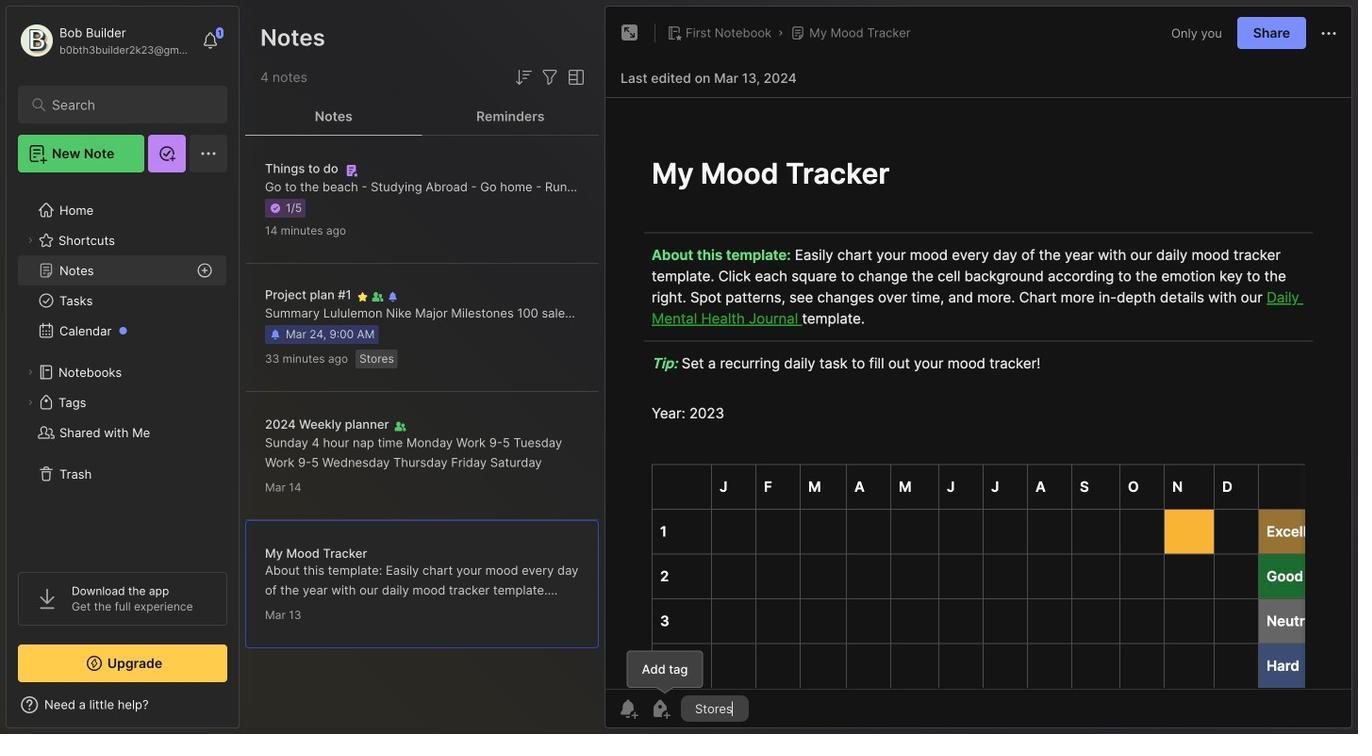 Task type: describe. For each thing, give the bounding box(es) containing it.
Account field
[[18, 22, 192, 59]]

main element
[[0, 0, 245, 735]]

none search field inside the main element
[[52, 93, 202, 116]]

Add filters field
[[539, 66, 561, 89]]

note window element
[[605, 6, 1352, 734]]

expand note image
[[619, 22, 641, 44]]

tree inside the main element
[[7, 184, 239, 556]]

More actions field
[[1318, 21, 1340, 45]]

Sort options field
[[512, 66, 535, 89]]



Task type: locate. For each thing, give the bounding box(es) containing it.
add filters image
[[539, 66, 561, 89]]

Note Editor text field
[[606, 97, 1352, 689]]

add a reminder image
[[617, 698, 639, 721]]

add tag image
[[649, 698, 672, 721]]

Add tag field
[[693, 701, 737, 718]]

WHAT'S NEW field
[[7, 690, 239, 721]]

more actions image
[[1318, 22, 1340, 45]]

tree
[[7, 184, 239, 556]]

Search text field
[[52, 96, 202, 114]]

tab list
[[245, 98, 599, 136]]

expand notebooks image
[[25, 367, 36, 378]]

expand tags image
[[25, 397, 36, 408]]

None search field
[[52, 93, 202, 116]]

click to collapse image
[[238, 700, 252, 722]]

View options field
[[561, 66, 588, 89]]

tooltip
[[627, 651, 703, 695]]



Task type: vqa. For each thing, say whether or not it's contained in the screenshot.
Search Box within Main element
no



